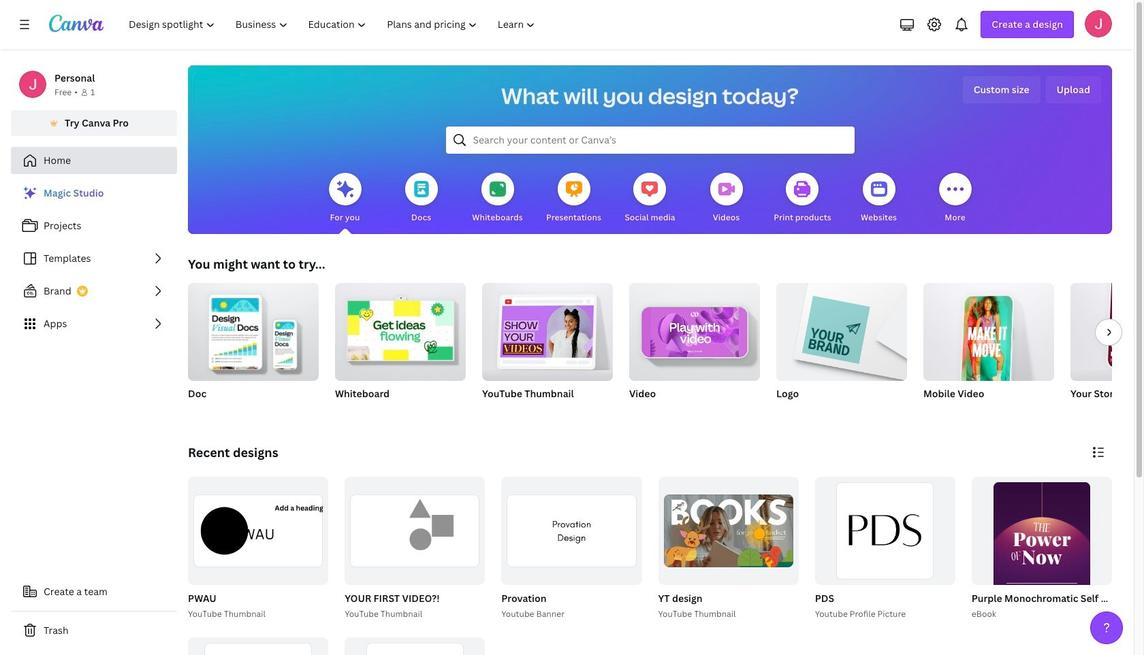 Task type: describe. For each thing, give the bounding box(es) containing it.
top level navigation element
[[120, 11, 547, 38]]



Task type: vqa. For each thing, say whether or not it's contained in the screenshot.
"Top level navigation" element
yes



Task type: locate. For each thing, give the bounding box(es) containing it.
Search search field
[[473, 127, 827, 153]]

james peterson image
[[1085, 10, 1112, 37]]

list
[[11, 180, 177, 338]]

None search field
[[446, 127, 854, 154]]

group
[[1071, 275, 1144, 418], [1071, 275, 1144, 381], [188, 278, 319, 418], [188, 278, 319, 381], [335, 278, 466, 418], [335, 278, 466, 381], [482, 278, 613, 418], [482, 278, 613, 381], [629, 278, 760, 418], [629, 278, 760, 381], [776, 278, 907, 418], [776, 278, 907, 381], [923, 278, 1054, 418], [923, 278, 1054, 389], [185, 477, 328, 622], [188, 477, 328, 585], [342, 477, 485, 622], [345, 477, 485, 585], [499, 477, 642, 622], [655, 477, 799, 622], [812, 477, 955, 622], [815, 477, 955, 585], [969, 477, 1144, 638], [972, 477, 1112, 638], [188, 638, 328, 656], [345, 638, 485, 656]]



